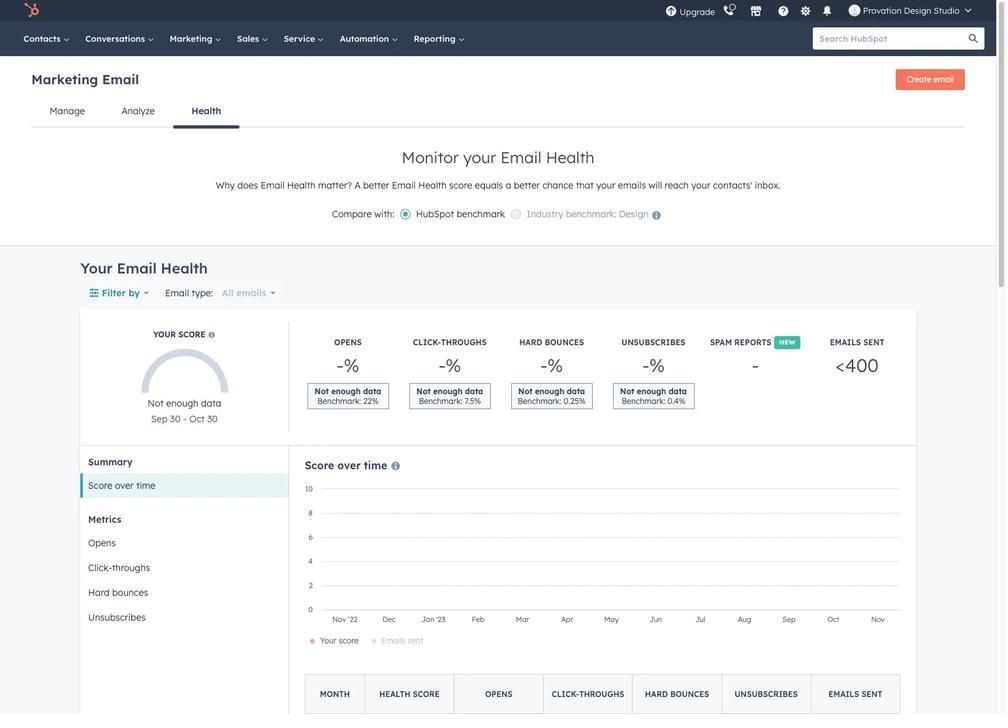 Task type: vqa. For each thing, say whether or not it's contained in the screenshot.
SETTINGS link
yes



Task type: locate. For each thing, give the bounding box(es) containing it.
monitor your email health
[[402, 148, 595, 167]]

0 horizontal spatial score over time
[[88, 480, 156, 492]]

1 horizontal spatial score
[[305, 459, 334, 472]]

0 vertical spatial emails
[[618, 180, 646, 191]]

1 vertical spatial click-throughs
[[552, 690, 625, 699]]

0 horizontal spatial click-
[[88, 562, 112, 574]]

1 horizontal spatial time
[[364, 459, 387, 472]]

contacts link
[[16, 21, 78, 56]]

% up not enough data benchmark: 22% on the bottom left
[[344, 354, 359, 377]]

marketplaces button
[[743, 0, 770, 21]]

your down nov '22
[[320, 636, 337, 646]]

enough for opens -%
[[331, 387, 361, 396]]

industry
[[527, 208, 564, 220]]

3 benchmark: from the left
[[518, 396, 562, 406]]

bounces
[[545, 338, 584, 347], [112, 587, 148, 599], [670, 690, 709, 699]]

0 horizontal spatial sep
[[151, 413, 168, 425]]

benchmark: inside not enough data benchmark: 0.4%
[[622, 396, 666, 406]]

metrics
[[88, 514, 121, 526]]

data inside "not enough data benchmark: 7.5%"
[[465, 387, 483, 396]]

2 horizontal spatial click-
[[552, 690, 579, 699]]

navigation
[[31, 95, 965, 128]]

sent
[[864, 338, 885, 347], [408, 636, 423, 646], [862, 690, 883, 699]]

0 vertical spatial throughs
[[441, 338, 487, 347]]

enough inside not enough data benchmark: 0.4%
[[637, 387, 666, 396]]

benchmark:
[[318, 396, 361, 406], [419, 396, 463, 406], [518, 396, 562, 406], [622, 396, 666, 406]]

enough inside not enough data benchmark: 22%
[[331, 387, 361, 396]]

hubspot link
[[16, 3, 49, 18]]

- inside hard bounces -%
[[541, 354, 548, 377]]

2 vertical spatial sent
[[862, 690, 883, 699]]

benchmark: inside not enough data benchmark: 22%
[[318, 396, 361, 406]]

2 vertical spatial opens
[[485, 690, 513, 699]]

1 vertical spatial hard
[[88, 587, 110, 599]]

page section element
[[0, 56, 997, 246]]

% up "not enough data benchmark: 7.5%"
[[446, 354, 461, 377]]

1 vertical spatial score
[[88, 480, 112, 492]]

all
[[222, 287, 234, 299]]

emails
[[830, 338, 861, 347], [381, 636, 406, 646], [829, 690, 860, 699]]

0 vertical spatial sep
[[151, 413, 168, 425]]

2 benchmark: from the left
[[419, 396, 463, 406]]

% inside opens -%
[[344, 354, 359, 377]]

not for hard bounces -%
[[518, 387, 533, 396]]

not for click-throughs -%
[[417, 387, 431, 396]]

compare
[[332, 208, 372, 220]]

chance
[[543, 180, 574, 191]]

1 vertical spatial unsubscribes
[[88, 612, 146, 624]]

1 better from the left
[[363, 180, 389, 191]]

1 vertical spatial marketing
[[31, 71, 98, 87]]

1 horizontal spatial emails sent
[[829, 690, 883, 699]]

2 better from the left
[[514, 180, 540, 191]]

unsubscribes
[[622, 338, 686, 347], [88, 612, 146, 624], [735, 690, 798, 699]]

2 nov from the left
[[871, 615, 885, 624]]

1 horizontal spatial opens
[[334, 338, 362, 347]]

0 vertical spatial emails
[[830, 338, 861, 347]]

email up with:
[[392, 180, 416, 191]]

% up not enough data benchmark: 0.25%
[[548, 354, 563, 377]]

hard
[[520, 338, 543, 347], [88, 587, 110, 599], [645, 690, 668, 699]]

0 horizontal spatial design
[[619, 208, 649, 220]]

your
[[80, 259, 113, 278], [153, 330, 176, 340], [320, 636, 337, 646]]

hubspot
[[416, 208, 454, 220]]

emails inside page section "element"
[[618, 180, 646, 191]]

opens
[[334, 338, 362, 347], [88, 537, 116, 549], [485, 690, 513, 699]]

sep
[[151, 413, 168, 425], [783, 615, 796, 624]]

0 vertical spatial hard
[[520, 338, 543, 347]]

1 horizontal spatial score over time
[[305, 459, 387, 472]]

not inside "not enough data benchmark: 7.5%"
[[417, 387, 431, 396]]

hard inside hard bounces -%
[[520, 338, 543, 347]]

1 vertical spatial time
[[136, 480, 156, 492]]

1 vertical spatial bounces
[[112, 587, 148, 599]]

navigation inside page section "element"
[[31, 95, 965, 128]]

0 horizontal spatial hard bounces
[[88, 587, 148, 599]]

your score down email type:
[[153, 330, 208, 340]]

not
[[315, 387, 329, 396], [417, 387, 431, 396], [518, 387, 533, 396], [620, 387, 635, 396], [148, 398, 164, 409]]

1 30 from the left
[[170, 413, 181, 425]]

enough inside "not enough data benchmark: 7.5%"
[[433, 387, 463, 396]]

2 vertical spatial unsubscribes
[[735, 690, 798, 699]]

score inside page section "element"
[[449, 180, 472, 191]]

1 vertical spatial throughs
[[112, 562, 150, 574]]

email
[[934, 74, 954, 84]]

1 horizontal spatial hard
[[520, 338, 543, 347]]

score
[[449, 180, 472, 191], [178, 330, 205, 340], [339, 636, 359, 646], [413, 690, 440, 699]]

apr
[[561, 615, 573, 624]]

0 vertical spatial sent
[[864, 338, 885, 347]]

1 vertical spatial emails
[[381, 636, 406, 646]]

better
[[363, 180, 389, 191], [514, 180, 540, 191]]

1 horizontal spatial design
[[904, 5, 932, 16]]

0 vertical spatial bounces
[[545, 338, 584, 347]]

hard bounces
[[88, 587, 148, 599], [645, 690, 709, 699]]

your score down nov '22
[[320, 636, 359, 646]]

upgrade
[[680, 6, 715, 17]]

data inside not enough data benchmark: 0.25%
[[567, 387, 585, 396]]

navigation containing manage
[[31, 95, 965, 128]]

nov '22
[[332, 615, 358, 624]]

1 vertical spatial emails
[[236, 287, 266, 299]]

not inside not enough data benchmark: 0.4%
[[620, 387, 635, 396]]

1 horizontal spatial click-
[[413, 338, 441, 347]]

benchmark: left 22%
[[318, 396, 361, 406]]

jan '23
[[422, 615, 446, 624]]

hubspot benchmark
[[416, 208, 505, 220]]

your up "filter"
[[80, 259, 113, 278]]

0 horizontal spatial 30
[[170, 413, 181, 425]]

emails sent
[[381, 636, 423, 646], [829, 690, 883, 699]]

2 horizontal spatial hard
[[645, 690, 668, 699]]

score inside button
[[88, 480, 112, 492]]

benchmark:
[[566, 208, 617, 220]]

1 vertical spatial click-
[[88, 562, 112, 574]]

design down will
[[619, 208, 649, 220]]

benchmark: left 7.5% at the left
[[419, 396, 463, 406]]

<
[[836, 354, 845, 377]]

1 vertical spatial opens
[[88, 537, 116, 549]]

0 horizontal spatial nov
[[332, 615, 346, 624]]

0 vertical spatial marketing
[[170, 33, 215, 44]]

1 vertical spatial design
[[619, 208, 649, 220]]

opens inside button
[[88, 537, 116, 549]]

score over time
[[305, 459, 387, 472], [88, 480, 156, 492]]

hubspot image
[[24, 3, 39, 18]]

not for unsubscribes -%
[[620, 387, 635, 396]]

1 horizontal spatial bounces
[[545, 338, 584, 347]]

menu
[[664, 0, 981, 21]]

-
[[337, 354, 344, 377], [439, 354, 446, 377], [541, 354, 548, 377], [642, 354, 650, 377], [752, 354, 759, 377], [183, 413, 187, 425]]

settings image
[[800, 6, 812, 17]]

1 vertical spatial sep
[[783, 615, 796, 624]]

email inside marketing email banner
[[102, 71, 139, 87]]

data inside not enough data benchmark: 22%
[[363, 387, 382, 396]]

1 horizontal spatial better
[[514, 180, 540, 191]]

1 horizontal spatial over
[[338, 459, 361, 472]]

% inside the click-throughs -%
[[446, 354, 461, 377]]

oct
[[189, 413, 205, 425], [828, 615, 840, 624]]

'22
[[348, 615, 358, 624]]

benchmark: for click-throughs -%
[[419, 396, 463, 406]]

nov
[[332, 615, 346, 624], [871, 615, 885, 624]]

1 horizontal spatial nov
[[871, 615, 885, 624]]

design left studio
[[904, 5, 932, 16]]

1 horizontal spatial hard bounces
[[645, 690, 709, 699]]

automation
[[340, 33, 392, 44]]

0 vertical spatial click-throughs
[[88, 562, 150, 574]]

with:
[[374, 208, 395, 220]]

1 vertical spatial emails sent
[[829, 690, 883, 699]]

provation
[[863, 5, 902, 16]]

0.25%
[[564, 396, 586, 406]]

2 horizontal spatial your
[[691, 180, 711, 191]]

1 benchmark: from the left
[[318, 396, 361, 406]]

0 vertical spatial your score
[[153, 330, 208, 340]]

0 horizontal spatial unsubscribes
[[88, 612, 146, 624]]

0 vertical spatial opens
[[334, 338, 362, 347]]

your down email type:
[[153, 330, 176, 340]]

% up not enough data benchmark: 0.4%
[[650, 354, 665, 377]]

0 vertical spatial oct
[[189, 413, 205, 425]]

benchmark: left 0.4%
[[622, 396, 666, 406]]

0 vertical spatial hard bounces
[[88, 587, 148, 599]]

sent inside emails sent < 400
[[864, 338, 885, 347]]

0 vertical spatial score
[[305, 459, 334, 472]]

0 horizontal spatial emails
[[236, 287, 266, 299]]

click-
[[413, 338, 441, 347], [88, 562, 112, 574], [552, 690, 579, 699]]

marketing left sales
[[170, 33, 215, 44]]

emails left will
[[618, 180, 646, 191]]

1 horizontal spatial marketing
[[170, 33, 215, 44]]

nov for nov
[[871, 615, 885, 624]]

1 vertical spatial oct
[[828, 615, 840, 624]]

james peterson image
[[849, 5, 861, 16]]

score
[[305, 459, 334, 472], [88, 480, 112, 492]]

inbox.
[[755, 180, 781, 191]]

0 horizontal spatial your
[[80, 259, 113, 278]]

emails right all
[[236, 287, 266, 299]]

0 horizontal spatial throughs
[[112, 562, 150, 574]]

over inside button
[[115, 480, 134, 492]]

throughs inside button
[[112, 562, 150, 574]]

0 vertical spatial click-
[[413, 338, 441, 347]]

1 % from the left
[[344, 354, 359, 377]]

health button
[[173, 95, 240, 128]]

summary
[[88, 456, 133, 468]]

data for hard bounces -%
[[567, 387, 585, 396]]

marketing inside banner
[[31, 71, 98, 87]]

benchmark: for hard bounces -%
[[518, 396, 562, 406]]

all emails button
[[218, 280, 276, 306]]

calling icon image
[[723, 5, 735, 17]]

2 horizontal spatial unsubscribes
[[735, 690, 798, 699]]

not inside not enough data benchmark: 0.25%
[[518, 387, 533, 396]]

3 % from the left
[[548, 354, 563, 377]]

2 vertical spatial bounces
[[670, 690, 709, 699]]

2 vertical spatial click-
[[552, 690, 579, 699]]

your up equals
[[463, 148, 496, 167]]

% inside hard bounces -%
[[548, 354, 563, 377]]

bounces inside 'button'
[[112, 587, 148, 599]]

marketing up manage button
[[31, 71, 98, 87]]

email up analyze
[[102, 71, 139, 87]]

1 horizontal spatial your score
[[320, 636, 359, 646]]

1 vertical spatial score over time
[[88, 480, 156, 492]]

0 horizontal spatial click-throughs
[[88, 562, 150, 574]]

enough inside not enough data benchmark: 0.25%
[[535, 387, 565, 396]]

not enough data benchmark: 0.25%
[[518, 387, 586, 406]]

design inside popup button
[[904, 5, 932, 16]]

1 vertical spatial your
[[153, 330, 176, 340]]

0 horizontal spatial better
[[363, 180, 389, 191]]

mar
[[516, 615, 529, 624]]

1 nov from the left
[[332, 615, 346, 624]]

a
[[355, 180, 361, 191]]

benchmark: for unsubscribes -%
[[622, 396, 666, 406]]

2 % from the left
[[446, 354, 461, 377]]

1 vertical spatial your score
[[320, 636, 359, 646]]

not enough data sep 30 - oct 30
[[148, 398, 221, 425]]

why
[[216, 180, 235, 191]]

data inside not enough data benchmark: 0.4%
[[669, 387, 687, 396]]

emails inside popup button
[[236, 287, 266, 299]]

1 horizontal spatial 30
[[207, 413, 218, 425]]

0 horizontal spatial over
[[115, 480, 134, 492]]

design
[[904, 5, 932, 16], [619, 208, 649, 220]]

1 horizontal spatial throughs
[[441, 338, 487, 347]]

analyze
[[122, 105, 155, 117]]

7.5%
[[465, 396, 481, 406]]

throughs
[[441, 338, 487, 347], [112, 562, 150, 574], [579, 690, 625, 699]]

2 vertical spatial hard
[[645, 690, 668, 699]]

2 horizontal spatial your
[[320, 636, 337, 646]]

4 benchmark: from the left
[[622, 396, 666, 406]]

provation design studio button
[[841, 0, 980, 21]]

0 vertical spatial unsubscribes
[[622, 338, 686, 347]]

- inside the not enough data sep 30 - oct 30
[[183, 413, 187, 425]]

benchmark: inside not enough data benchmark: 0.25%
[[518, 396, 562, 406]]

0 horizontal spatial oct
[[189, 413, 205, 425]]

0 vertical spatial design
[[904, 5, 932, 16]]

benchmark: inside "not enough data benchmark: 7.5%"
[[419, 396, 463, 406]]

data
[[363, 387, 382, 396], [465, 387, 483, 396], [567, 387, 585, 396], [669, 387, 687, 396], [201, 398, 221, 409]]

health
[[191, 105, 221, 117], [546, 148, 595, 167], [287, 180, 316, 191], [418, 180, 447, 191], [161, 259, 208, 278], [379, 690, 411, 699]]

your email health
[[80, 259, 208, 278]]

dec
[[383, 615, 396, 624]]

benchmark: left 0.25%
[[518, 396, 562, 406]]

your right reach
[[691, 180, 711, 191]]

2 horizontal spatial throughs
[[579, 690, 625, 699]]

1 horizontal spatial emails
[[618, 180, 646, 191]]

0 horizontal spatial score
[[88, 480, 112, 492]]

0 horizontal spatial time
[[136, 480, 156, 492]]

4 % from the left
[[650, 354, 665, 377]]

0 vertical spatial time
[[364, 459, 387, 472]]

not inside not enough data benchmark: 22%
[[315, 387, 329, 396]]

2 horizontal spatial opens
[[485, 690, 513, 699]]

your right that
[[596, 180, 616, 191]]

%
[[344, 354, 359, 377], [446, 354, 461, 377], [548, 354, 563, 377], [650, 354, 665, 377]]

2 vertical spatial your
[[320, 636, 337, 646]]



Task type: describe. For each thing, give the bounding box(es) containing it.
equals
[[475, 180, 503, 191]]

not inside the not enough data sep 30 - oct 30
[[148, 398, 164, 409]]

sales link
[[229, 21, 276, 56]]

industry benchmark: design
[[527, 208, 649, 220]]

click-throughs button
[[80, 556, 289, 581]]

contacts
[[24, 33, 63, 44]]

may
[[604, 615, 619, 624]]

not enough data benchmark: 7.5%
[[417, 387, 483, 406]]

emails sent < 400
[[830, 338, 885, 377]]

provation design studio
[[863, 5, 960, 16]]

analyze button
[[103, 95, 173, 127]]

marketing link
[[162, 21, 229, 56]]

upgrade image
[[666, 6, 677, 17]]

benchmark
[[457, 208, 505, 220]]

contacts'
[[713, 180, 752, 191]]

type:
[[192, 287, 213, 299]]

hard bounces inside 'button'
[[88, 587, 148, 599]]

manage
[[50, 105, 85, 117]]

email up by
[[117, 259, 157, 278]]

not for opens -%
[[315, 387, 329, 396]]

% inside unsubscribes -%
[[650, 354, 665, 377]]

data for opens -%
[[363, 387, 382, 396]]

data inside the not enough data sep 30 - oct 30
[[201, 398, 221, 409]]

notifications image
[[822, 6, 833, 18]]

2 vertical spatial emails
[[829, 690, 860, 699]]

0 vertical spatial over
[[338, 459, 361, 472]]

monitor
[[402, 148, 459, 167]]

unsubscribes button
[[80, 605, 289, 630]]

all emails
[[222, 287, 266, 299]]

1 vertical spatial sent
[[408, 636, 423, 646]]

time inside button
[[136, 480, 156, 492]]

filter by button
[[80, 280, 157, 306]]

not enough data benchmark: 22%
[[315, 387, 382, 406]]

filter by
[[102, 287, 140, 299]]

oct inside the not enough data sep 30 - oct 30
[[189, 413, 205, 425]]

email left type:
[[165, 287, 189, 299]]

reach
[[665, 180, 689, 191]]

data for unsubscribes -%
[[669, 387, 687, 396]]

a
[[506, 180, 511, 191]]

throughs inside the click-throughs -%
[[441, 338, 487, 347]]

1 horizontal spatial your
[[153, 330, 176, 340]]

marketing for marketing
[[170, 33, 215, 44]]

1 horizontal spatial click-throughs
[[552, 690, 625, 699]]

calling icon button
[[718, 2, 740, 19]]

2 vertical spatial throughs
[[579, 690, 625, 699]]

click-throughs inside button
[[88, 562, 150, 574]]

conversations
[[85, 33, 147, 44]]

1 vertical spatial hard bounces
[[645, 690, 709, 699]]

spam
[[710, 338, 732, 347]]

- inside the click-throughs -%
[[439, 354, 446, 377]]

search image
[[969, 34, 978, 43]]

0 horizontal spatial your
[[463, 148, 496, 167]]

does
[[237, 180, 258, 191]]

click- inside the click-throughs -%
[[413, 338, 441, 347]]

enough for hard bounces -%
[[535, 387, 565, 396]]

opens -%
[[334, 338, 362, 377]]

nov for nov '22
[[332, 615, 346, 624]]

menu containing provation design studio
[[664, 0, 981, 21]]

marketing email
[[31, 71, 139, 87]]

hard inside 'button'
[[88, 587, 110, 599]]

bounces inside hard bounces -%
[[545, 338, 584, 347]]

- inside opens -%
[[337, 354, 344, 377]]

jun
[[650, 615, 662, 624]]

toggle series visibility region
[[310, 636, 423, 646]]

help image
[[778, 6, 790, 18]]

marketing email banner
[[31, 65, 965, 95]]

that
[[576, 180, 594, 191]]

Search HubSpot search field
[[813, 27, 973, 50]]

click-throughs -%
[[413, 338, 487, 377]]

data for click-throughs -%
[[465, 387, 483, 396]]

benchmark: for opens -%
[[318, 396, 361, 406]]

reporting link
[[406, 21, 472, 56]]

design inside page section "element"
[[619, 208, 649, 220]]

- inside unsubscribes -%
[[642, 354, 650, 377]]

emails inside emails sent < 400
[[830, 338, 861, 347]]

sales
[[237, 33, 262, 44]]

jul
[[696, 615, 706, 624]]

0.4%
[[668, 396, 686, 406]]

0 vertical spatial score over time
[[305, 459, 387, 472]]

22%
[[363, 396, 379, 406]]

opens button
[[80, 531, 289, 556]]

1 horizontal spatial unsubscribes
[[622, 338, 686, 347]]

create
[[907, 74, 932, 84]]

why does email health matter? a better email health score equals a better chance that your emails will reach your contacts' inbox.
[[216, 180, 781, 191]]

0 horizontal spatial emails sent
[[381, 636, 423, 646]]

health score
[[379, 690, 440, 699]]

email right does
[[261, 180, 285, 191]]

by
[[129, 287, 140, 299]]

manage button
[[31, 95, 103, 127]]

1 horizontal spatial oct
[[828, 615, 840, 624]]

month
[[320, 690, 350, 699]]

help button
[[773, 0, 795, 21]]

settings link
[[797, 4, 814, 17]]

create email button
[[896, 69, 965, 90]]

0 vertical spatial your
[[80, 259, 113, 278]]

new
[[780, 338, 796, 347]]

email up a
[[501, 148, 542, 167]]

health inside health "button"
[[191, 105, 221, 117]]

marketplaces image
[[750, 6, 762, 18]]

interactive chart image
[[298, 483, 907, 659]]

enough for unsubscribes -%
[[637, 387, 666, 396]]

spam reports
[[710, 338, 772, 347]]

service
[[284, 33, 318, 44]]

hard bounces -%
[[520, 338, 584, 377]]

sep inside the not enough data sep 30 - oct 30
[[151, 413, 168, 425]]

hard bounces button
[[80, 581, 289, 605]]

marketing for marketing email
[[31, 71, 98, 87]]

reports
[[735, 338, 772, 347]]

email type:
[[165, 287, 213, 299]]

matter?
[[318, 180, 352, 191]]

click- inside button
[[88, 562, 112, 574]]

compare with:
[[332, 208, 395, 220]]

not enough data benchmark: 0.4%
[[620, 387, 687, 406]]

enough for click-throughs -%
[[433, 387, 463, 396]]

will
[[649, 180, 662, 191]]

2 30 from the left
[[207, 413, 218, 425]]

filter
[[102, 287, 126, 299]]

service link
[[276, 21, 332, 56]]

0 horizontal spatial your score
[[153, 330, 208, 340]]

unsubscribes inside unsubscribes button
[[88, 612, 146, 624]]

400
[[845, 354, 879, 377]]

feb
[[472, 615, 485, 624]]

automation link
[[332, 21, 406, 56]]

jan
[[422, 615, 434, 624]]

1 horizontal spatial your
[[596, 180, 616, 191]]

studio
[[934, 5, 960, 16]]

conversations link
[[78, 21, 162, 56]]

aug
[[738, 615, 752, 624]]

enough inside the not enough data sep 30 - oct 30
[[166, 398, 198, 409]]

score over time inside button
[[88, 480, 156, 492]]

'23
[[436, 615, 446, 624]]



